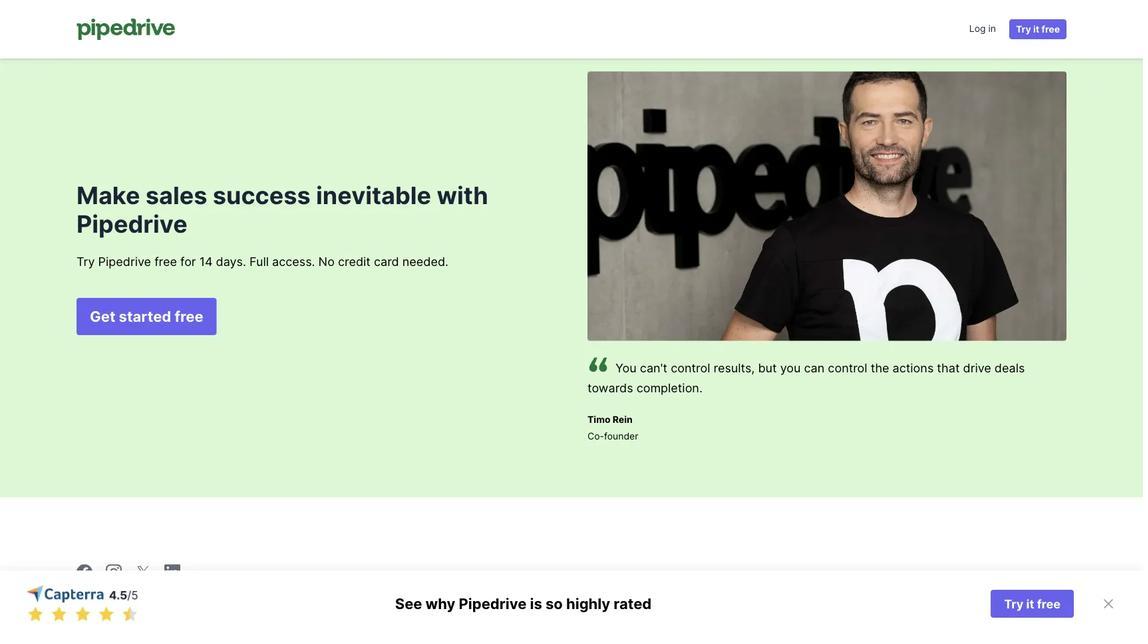 Task type: locate. For each thing, give the bounding box(es) containing it.
days.
[[216, 254, 246, 269]]

it for bottom try it free button
[[1026, 597, 1034, 612]]

try right 'in'
[[1016, 24, 1031, 35]]

try it free
[[1016, 24, 1060, 35], [1004, 597, 1061, 612]]

completion.
[[637, 381, 703, 396]]

timo rein co-founder
[[588, 414, 638, 442]]

it right 'in'
[[1033, 24, 1040, 35]]

try up 'get'
[[77, 254, 95, 269]]

control left the
[[828, 361, 867, 376]]

why
[[426, 595, 455, 613]]

try it free for bottom try it free button
[[1004, 597, 1061, 612]]

try it free button right the web-
[[991, 590, 1074, 618]]

is right the or
[[530, 595, 542, 613]]

full
[[250, 254, 269, 269]]

information
[[611, 601, 661, 613]]

co-
[[588, 431, 604, 442]]

try it free button
[[1009, 19, 1067, 39], [991, 590, 1074, 618]]

but
[[758, 361, 777, 376]]

try it free for the topmost try it free button
[[1016, 24, 1060, 35]]

you can't control results, but you can control the actions that drive deals towards completion.
[[588, 361, 1025, 396]]

do not sell or share my personal information
[[463, 601, 661, 613]]

try it free right 'in'
[[1016, 24, 1060, 35]]

free inside button
[[175, 308, 203, 326]]

control
[[671, 361, 710, 376], [828, 361, 867, 376]]

1 vertical spatial it
[[1026, 597, 1034, 612]]

that
[[937, 361, 960, 376]]

try it free button right 'in'
[[1009, 19, 1067, 39]]

credit
[[338, 254, 371, 269]]

sales
[[146, 181, 207, 210]]

1 vertical spatial try it free
[[1004, 597, 1061, 612]]

can't
[[640, 361, 667, 376]]

make
[[77, 181, 140, 210]]

0 horizontal spatial control
[[671, 361, 710, 376]]

1 horizontal spatial is
[[946, 601, 953, 613]]

0 horizontal spatial is
[[530, 595, 542, 613]]

in
[[988, 23, 996, 34]]

sell
[[496, 601, 512, 613]]

started
[[119, 308, 171, 326]]

try for the topmost try it free button
[[1016, 24, 1031, 35]]

try it free right the web-
[[1004, 597, 1061, 612]]

try right the web-
[[1004, 597, 1024, 612]]

xs image
[[1101, 596, 1117, 612]]

crm.
[[1043, 601, 1067, 613]]

linkedin image
[[164, 565, 180, 581]]

control up completion.
[[671, 361, 710, 376]]

cookie notice link
[[387, 601, 456, 613]]

you
[[616, 361, 637, 376]]

cookie
[[387, 601, 417, 613]]

1 vertical spatial try it free button
[[991, 590, 1074, 618]]

0 vertical spatial it
[[1033, 24, 1040, 35]]

drive
[[963, 361, 991, 376]]

©
[[77, 601, 85, 613]]

free right started
[[175, 308, 203, 326]]

0 vertical spatial try
[[1016, 24, 1031, 35]]

see
[[395, 595, 422, 613]]

it left crm.
[[1026, 597, 1034, 612]]

web-
[[963, 601, 987, 613]]

it
[[1033, 24, 1040, 35], [1026, 597, 1034, 612]]

pipedrive
[[77, 209, 187, 238], [98, 254, 151, 269], [459, 595, 527, 613], [113, 601, 154, 613], [902, 601, 943, 613]]

log
[[969, 23, 986, 34]]

1 horizontal spatial control
[[828, 361, 867, 376]]

log in link
[[969, 19, 996, 40]]

is left "a"
[[946, 601, 953, 613]]

actions
[[893, 361, 934, 376]]

try pipedrive free for 14 days. full access. no credit card needed.
[[77, 254, 449, 269]]

towards
[[588, 381, 633, 396]]

© 2023 pipedrive
[[77, 601, 154, 613]]

cookie notice
[[387, 601, 449, 613]]

0 vertical spatial try it free
[[1016, 24, 1060, 35]]

see why pipedrive is so highly rated
[[395, 595, 652, 613]]

get started free
[[90, 308, 203, 326]]

free
[[1042, 24, 1060, 35], [154, 254, 177, 269], [175, 308, 203, 326], [1037, 597, 1061, 612]]

try
[[1016, 24, 1031, 35], [77, 254, 95, 269], [1004, 597, 1024, 612]]

2 vertical spatial try
[[1004, 597, 1024, 612]]

get
[[90, 308, 115, 326]]

is
[[530, 595, 542, 613], [946, 601, 953, 613]]



Task type: vqa. For each thing, say whether or not it's contained in the screenshot.
Co- in the right bottom of the page
yes



Task type: describe. For each thing, give the bounding box(es) containing it.
free left for
[[154, 254, 177, 269]]

so
[[546, 595, 563, 613]]

free right 'in'
[[1042, 24, 1060, 35]]

log in
[[969, 23, 996, 34]]

with
[[437, 181, 488, 210]]

rated
[[614, 595, 652, 613]]

my
[[554, 601, 568, 613]]

it for the topmost try it free button
[[1033, 24, 1040, 35]]

2 control from the left
[[828, 361, 867, 376]]

facebook image
[[77, 565, 92, 581]]

instagram image
[[106, 565, 122, 581]]

not
[[478, 601, 494, 613]]

do not sell or share my personal information button
[[463, 599, 661, 615]]

1 vertical spatial try
[[77, 254, 95, 269]]

personal
[[570, 601, 609, 613]]

rein
[[613, 414, 633, 426]]

sales
[[1017, 601, 1040, 613]]

results,
[[714, 361, 755, 376]]

make sales success inevitable with pipedrive
[[77, 181, 488, 238]]

access.
[[272, 254, 315, 269]]

deals
[[995, 361, 1025, 376]]

try for bottom try it free button
[[1004, 597, 1024, 612]]

card
[[374, 254, 399, 269]]

pipedrive is a web-based sales crm.
[[902, 601, 1067, 613]]

highly
[[566, 595, 610, 613]]

do
[[463, 601, 475, 613]]

based
[[987, 601, 1014, 613]]

success
[[213, 181, 311, 210]]

get started free button
[[77, 298, 217, 336]]

you
[[780, 361, 801, 376]]

timo
[[588, 414, 611, 426]]

a
[[955, 601, 961, 613]]

pipedrive inside make sales success inevitable with pipedrive
[[77, 209, 187, 238]]

needed.
[[402, 254, 449, 269]]

can
[[804, 361, 825, 376]]

no
[[318, 254, 335, 269]]

founder
[[604, 431, 638, 442]]

0 vertical spatial try it free button
[[1009, 19, 1067, 39]]

1 control from the left
[[671, 361, 710, 376]]

free right based
[[1037, 597, 1061, 612]]

inevitable
[[316, 181, 431, 210]]

share
[[526, 601, 552, 613]]

twitter image
[[135, 565, 151, 581]]

14
[[199, 254, 213, 269]]

2023
[[88, 601, 111, 613]]

for
[[180, 254, 196, 269]]

notice
[[420, 601, 449, 613]]

or
[[515, 601, 524, 613]]

the
[[871, 361, 889, 376]]



